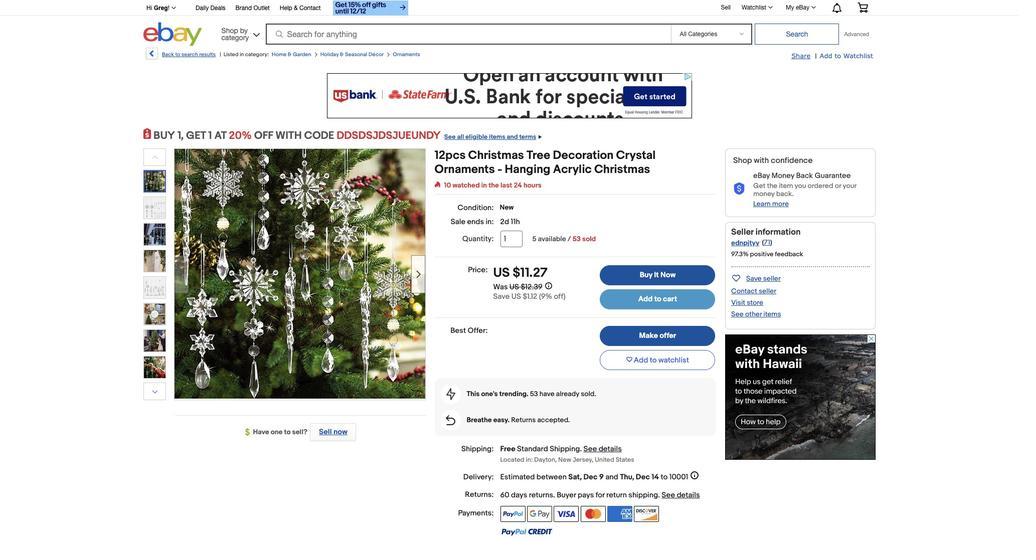 Task type: vqa. For each thing, say whether or not it's contained in the screenshot.
the with details__icon
yes



Task type: locate. For each thing, give the bounding box(es) containing it.
sale
[[451, 217, 466, 227]]

new down the shipping
[[558, 456, 571, 464]]

thu,
[[620, 472, 634, 482]]

money
[[772, 171, 795, 181]]

5
[[533, 235, 537, 243]]

. up jersey,
[[580, 444, 582, 454]]

seller inside "save seller" button
[[763, 274, 781, 283]]

contact right help
[[299, 5, 321, 12]]

add inside share | add to watchlist
[[820, 52, 833, 60]]

1 horizontal spatial &
[[294, 5, 298, 12]]

see details link for 60 days returns . buyer pays for return shipping . see details
[[662, 490, 700, 500]]

make offer link
[[600, 326, 716, 346]]

dec left 14
[[636, 472, 650, 482]]

53 left have
[[530, 390, 538, 398]]

jersey,
[[573, 456, 594, 464]]

google pay image
[[527, 506, 552, 522]]

in
[[240, 51, 244, 58], [481, 181, 487, 190]]

0 vertical spatial seller
[[763, 274, 781, 283]]

now
[[334, 427, 347, 437]]

1 horizontal spatial shop
[[733, 156, 752, 166]]

9
[[599, 472, 604, 482]]

1 dec from the left
[[584, 472, 598, 482]]

in: down standard
[[526, 456, 533, 464]]

0 vertical spatial add
[[820, 52, 833, 60]]

0 horizontal spatial advertisement region
[[327, 73, 692, 118]]

0 horizontal spatial details
[[599, 444, 622, 454]]

$11.27
[[513, 265, 548, 281]]

back up you
[[796, 171, 813, 181]]

items inside contact seller visit store see other items
[[764, 310, 781, 319]]

save for save us $1.12 (9% off)
[[493, 292, 510, 301]]

1 horizontal spatial new
[[558, 456, 571, 464]]

seller
[[763, 274, 781, 283], [759, 287, 777, 295]]

1 horizontal spatial details
[[677, 490, 700, 500]]

1 vertical spatial ebay
[[753, 171, 770, 181]]

(
[[762, 238, 764, 247]]

0 horizontal spatial in:
[[486, 217, 494, 227]]

buy it now link
[[600, 265, 716, 285]]

see details link down 10001
[[662, 490, 700, 500]]

& right holiday
[[340, 51, 344, 58]]

1 vertical spatial sell
[[319, 427, 332, 437]]

ednpjtyy
[[731, 239, 760, 247]]

and
[[507, 133, 518, 141], [606, 472, 618, 482]]

watchlist inside share | add to watchlist
[[844, 52, 873, 60]]

with details__icon image left breathe
[[446, 415, 456, 425]]

sell
[[721, 4, 731, 11], [319, 427, 332, 437]]

add inside "link"
[[638, 294, 653, 304]]

1 horizontal spatial save
[[746, 274, 762, 283]]

| right share button
[[815, 52, 817, 60]]

items right eligible
[[489, 133, 505, 141]]

decoration
[[553, 148, 614, 163]]

1 vertical spatial advertisement region
[[725, 335, 876, 460]]

to inside share | add to watchlist
[[835, 52, 841, 60]]

0 horizontal spatial sell
[[319, 427, 332, 437]]

Search for anything text field
[[267, 25, 669, 44]]

see details link
[[584, 444, 622, 454], [662, 490, 700, 500]]

christmas down the see all eligible items and terms
[[468, 148, 524, 163]]

seller down save seller
[[759, 287, 777, 295]]

0 horizontal spatial ebay
[[753, 171, 770, 181]]

0 horizontal spatial watchlist
[[742, 4, 767, 11]]

shop for shop with confidence
[[733, 156, 752, 166]]

trending.
[[500, 390, 529, 398]]

returns
[[511, 416, 536, 424]]

visit store link
[[731, 298, 763, 307]]

to left watchlist
[[650, 355, 657, 365]]

to left cart
[[654, 294, 661, 304]]

deals
[[210, 5, 226, 12]]

ornaments up watched on the top of the page
[[435, 163, 495, 177]]

seasonal
[[345, 51, 367, 58]]

picture 1 of 11 image
[[144, 171, 165, 192]]

information
[[756, 227, 801, 237]]

1 vertical spatial in:
[[526, 456, 533, 464]]

add to watchlist button
[[600, 350, 716, 370]]

0 vertical spatial ornaments
[[393, 51, 420, 58]]

1 the from the left
[[489, 181, 499, 190]]

. down 14
[[658, 490, 660, 500]]

& for garden
[[288, 51, 292, 58]]

1 vertical spatial contact
[[731, 287, 757, 295]]

60 days returns . buyer pays for return shipping . see details
[[500, 490, 700, 500]]

paypal image
[[500, 506, 525, 522]]

& right help
[[294, 5, 298, 12]]

seller up contact seller 'link'
[[763, 274, 781, 283]]

in for listed
[[240, 51, 244, 58]]

0 vertical spatial ebay
[[796, 4, 810, 11]]

0 vertical spatial contact
[[299, 5, 321, 12]]

shop left with
[[733, 156, 752, 166]]

1 horizontal spatial 53
[[573, 235, 581, 243]]

| left listed
[[220, 51, 221, 58]]

0 vertical spatial items
[[489, 133, 505, 141]]

in right watched on the top of the page
[[481, 181, 487, 190]]

dec left 9 on the right of the page
[[584, 472, 598, 482]]

. left buyer
[[553, 490, 555, 500]]

already
[[556, 390, 579, 398]]

us for was
[[510, 282, 519, 292]]

estimated
[[500, 472, 535, 482]]

& inside account navigation
[[294, 5, 298, 12]]

the right 'get'
[[767, 182, 778, 190]]

picture 2 of 11 image
[[144, 197, 166, 219]]

2 dec from the left
[[636, 472, 650, 482]]

items right other
[[764, 310, 781, 319]]

0 horizontal spatial new
[[500, 203, 514, 212]]

save left the $1.12
[[493, 292, 510, 301]]

0 vertical spatial with details__icon image
[[733, 183, 745, 195]]

0 horizontal spatial the
[[489, 181, 499, 190]]

back left search
[[162, 51, 174, 58]]

10 watched in the last 24 hours
[[444, 181, 542, 190]]

accepted.
[[537, 416, 570, 424]]

money
[[753, 190, 775, 198]]

0 horizontal spatial see details link
[[584, 444, 622, 454]]

contact
[[299, 5, 321, 12], [731, 287, 757, 295]]

0 horizontal spatial shop
[[222, 26, 238, 34]]

see left all
[[444, 133, 456, 141]]

item
[[779, 182, 793, 190]]

add inside button
[[634, 355, 648, 365]]

2 vertical spatial with details__icon image
[[446, 415, 456, 425]]

with details__icon image
[[733, 183, 745, 195], [446, 388, 455, 400], [446, 415, 456, 425]]

12pcs
[[435, 148, 466, 163]]

1 vertical spatial shop
[[733, 156, 752, 166]]

1 vertical spatial back
[[796, 171, 813, 181]]

0 horizontal spatial in
[[240, 51, 244, 58]]

learn
[[753, 200, 771, 208]]

0 horizontal spatial 53
[[530, 390, 538, 398]]

2 horizontal spatial &
[[340, 51, 344, 58]]

was us $12.39
[[493, 282, 542, 292]]

1 horizontal spatial contact
[[731, 287, 757, 295]]

ornaments
[[393, 51, 420, 58], [435, 163, 495, 177]]

1 vertical spatial watchlist
[[844, 52, 873, 60]]

1 vertical spatial 53
[[530, 390, 538, 398]]

have
[[540, 390, 555, 398]]

1 horizontal spatial christmas
[[594, 163, 650, 177]]

and left terms
[[507, 133, 518, 141]]

ebay up 'get'
[[753, 171, 770, 181]]

us left the $1.12
[[512, 292, 521, 301]]

sell left now
[[319, 427, 332, 437]]

save seller
[[746, 274, 781, 283]]

1 vertical spatial add
[[638, 294, 653, 304]]

1 vertical spatial details
[[677, 490, 700, 500]]

us right was
[[510, 282, 519, 292]]

2 the from the left
[[767, 182, 778, 190]]

your
[[843, 182, 857, 190]]

get an extra 15% off image
[[333, 1, 408, 16]]

the left the last
[[489, 181, 499, 190]]

help & contact
[[280, 5, 321, 12]]

brand outlet link
[[236, 3, 270, 14]]

1 horizontal spatial ornaments
[[435, 163, 495, 177]]

1 horizontal spatial items
[[764, 310, 781, 319]]

0 horizontal spatial christmas
[[468, 148, 524, 163]]

1 vertical spatial ornaments
[[435, 163, 495, 177]]

ornaments right 'décor'
[[393, 51, 420, 58]]

1 horizontal spatial see details link
[[662, 490, 700, 500]]

to left search
[[175, 51, 180, 58]]

ebay right my
[[796, 4, 810, 11]]

0 vertical spatial sell
[[721, 4, 731, 11]]

save inside us $11.27 main content
[[493, 292, 510, 301]]

back inside ebay money back guarantee get the item you ordered or your money back. learn more
[[796, 171, 813, 181]]

1 horizontal spatial back
[[796, 171, 813, 181]]

states
[[616, 456, 635, 464]]

watchlist down advanced
[[844, 52, 873, 60]]

1 vertical spatial items
[[764, 310, 781, 319]]

2d
[[500, 217, 509, 227]]

christmas
[[468, 148, 524, 163], [594, 163, 650, 177]]

payments:
[[458, 508, 494, 518]]

this
[[467, 390, 480, 398]]

0 vertical spatial see details link
[[584, 444, 622, 454]]

details down 10001
[[677, 490, 700, 500]]

buy
[[154, 129, 175, 142]]

returns
[[529, 490, 553, 500]]

back
[[162, 51, 174, 58], [796, 171, 813, 181]]

1,
[[178, 129, 184, 142]]

watchlist right "sell" link
[[742, 4, 767, 11]]

shop left by
[[222, 26, 238, 34]]

0 horizontal spatial contact
[[299, 5, 321, 12]]

see details link for standard shipping . see details
[[584, 444, 622, 454]]

0 vertical spatial 53
[[573, 235, 581, 243]]

shop by category banner
[[141, 0, 876, 49]]

1 vertical spatial seller
[[759, 287, 777, 295]]

1 vertical spatial see details link
[[662, 490, 700, 500]]

add for add to cart
[[638, 294, 653, 304]]

0 vertical spatial save
[[746, 274, 762, 283]]

see details link up united
[[584, 444, 622, 454]]

None submit
[[755, 24, 839, 45]]

brand
[[236, 5, 252, 12]]

add down buy
[[638, 294, 653, 304]]

1 horizontal spatial in
[[481, 181, 487, 190]]

picture 7 of 11 image
[[144, 330, 166, 352]]

0 horizontal spatial ornaments
[[393, 51, 420, 58]]

with details__icon image left 'get'
[[733, 183, 745, 195]]

1 horizontal spatial |
[[815, 52, 817, 60]]

and inside us $11.27 main content
[[606, 472, 618, 482]]

1 vertical spatial in
[[481, 181, 487, 190]]

in:
[[486, 217, 494, 227], [526, 456, 533, 464]]

1 horizontal spatial .
[[580, 444, 582, 454]]

free
[[500, 444, 516, 454]]

shop by category
[[222, 26, 249, 41]]

0 vertical spatial in
[[240, 51, 244, 58]]

0 vertical spatial details
[[599, 444, 622, 454]]

1 vertical spatial and
[[606, 472, 618, 482]]

0 vertical spatial in:
[[486, 217, 494, 227]]

see down "visit" on the bottom of the page
[[731, 310, 744, 319]]

sell?
[[292, 428, 308, 436]]

save inside button
[[746, 274, 762, 283]]

1 horizontal spatial the
[[767, 182, 778, 190]]

1 horizontal spatial in:
[[526, 456, 533, 464]]

returns:
[[465, 490, 494, 499]]

shop
[[222, 26, 238, 34], [733, 156, 752, 166]]

with details__icon image left this
[[446, 388, 455, 400]]

1 horizontal spatial and
[[606, 472, 618, 482]]

in inside us $11.27 main content
[[481, 181, 487, 190]]

shop for shop by category
[[222, 26, 238, 34]]

estimated between sat, dec 9 and thu, dec 14 to 10001
[[500, 472, 688, 482]]

hanging
[[505, 163, 551, 177]]

dec
[[584, 472, 598, 482], [636, 472, 650, 482]]

to inside button
[[650, 355, 657, 365]]

new up 2d
[[500, 203, 514, 212]]

sell inside account navigation
[[721, 4, 731, 11]]

dollar sign image
[[245, 429, 253, 437]]

0 vertical spatial and
[[507, 133, 518, 141]]

& for contact
[[294, 5, 298, 12]]

visit
[[731, 298, 745, 307]]

cart
[[663, 294, 677, 304]]

details up united
[[599, 444, 622, 454]]

in right listed
[[240, 51, 244, 58]]

see inside see all eligible items and terms link
[[444, 133, 456, 141]]

account navigation
[[141, 0, 876, 17]]

see inside contact seller visit store see other items
[[731, 310, 744, 319]]

0 horizontal spatial save
[[493, 292, 510, 301]]

0 horizontal spatial items
[[489, 133, 505, 141]]

0 horizontal spatial dec
[[584, 472, 598, 482]]

2 vertical spatial add
[[634, 355, 648, 365]]

& right home
[[288, 51, 292, 58]]

and right 9 on the right of the page
[[606, 472, 618, 482]]

my
[[786, 4, 794, 11]]

to down advanced link
[[835, 52, 841, 60]]

christmas right acrylic
[[594, 163, 650, 177]]

save for save seller
[[746, 274, 762, 283]]

1 vertical spatial with details__icon image
[[446, 388, 455, 400]]

0 vertical spatial shop
[[222, 26, 238, 34]]

shop inside shop by category
[[222, 26, 238, 34]]

/
[[568, 235, 571, 243]]

add to cart
[[638, 294, 677, 304]]

12pcs christmas tree decoration crystal ornaments - hanging acrylic christmas - picture 1 of 11 image
[[175, 148, 425, 399]]

add right share at top
[[820, 52, 833, 60]]

0 vertical spatial advertisement region
[[327, 73, 692, 118]]

save up contact seller 'link'
[[746, 274, 762, 283]]

53 right /
[[573, 235, 581, 243]]

contact inside account navigation
[[299, 5, 321, 12]]

1 vertical spatial save
[[493, 292, 510, 301]]

1 horizontal spatial watchlist
[[844, 52, 873, 60]]

none submit inside shop by category banner
[[755, 24, 839, 45]]

home & garden
[[272, 51, 311, 58]]

add down make
[[634, 355, 648, 365]]

category
[[222, 33, 249, 41]]

offer:
[[468, 326, 488, 336]]

sell left watchlist link
[[721, 4, 731, 11]]

shipping
[[550, 444, 580, 454]]

in: right ends
[[486, 217, 494, 227]]

1 horizontal spatial ebay
[[796, 4, 810, 11]]

see down 10001
[[662, 490, 675, 500]]

with details__icon image for this one's trending.
[[446, 388, 455, 400]]

14
[[652, 472, 659, 482]]

contact inside contact seller visit store see other items
[[731, 287, 757, 295]]

0 horizontal spatial &
[[288, 51, 292, 58]]

0 vertical spatial watchlist
[[742, 4, 767, 11]]

seller inside contact seller visit store see other items
[[759, 287, 777, 295]]

the inside us $11.27 main content
[[489, 181, 499, 190]]

standard shipping . see details
[[517, 444, 622, 454]]

advertisement region
[[327, 73, 692, 118], [725, 335, 876, 460]]

hours
[[524, 181, 542, 190]]

1 horizontal spatial dec
[[636, 472, 650, 482]]

items inside see all eligible items and terms link
[[489, 133, 505, 141]]

0 horizontal spatial back
[[162, 51, 174, 58]]

1 horizontal spatial sell
[[721, 4, 731, 11]]

contact up visit store link
[[731, 287, 757, 295]]

master card image
[[581, 506, 606, 522]]



Task type: describe. For each thing, give the bounding box(es) containing it.
with details__icon image for breathe easy.
[[446, 415, 456, 425]]

us for save
[[512, 292, 521, 301]]

between
[[537, 472, 567, 482]]

it
[[654, 270, 659, 280]]

ornaments inside 12pcs christmas tree decoration crystal ornaments - hanging acrylic christmas
[[435, 163, 495, 177]]

with details__icon image for ebay money back guarantee
[[733, 183, 745, 195]]

seller
[[731, 227, 754, 237]]

ends
[[467, 217, 484, 227]]

discover image
[[634, 506, 659, 522]]

available
[[538, 235, 566, 243]]

24
[[514, 181, 522, 190]]

tree
[[527, 148, 550, 163]]

ebay inside ebay money back guarantee get the item you ordered or your money back. learn more
[[753, 171, 770, 181]]

learn more link
[[753, 200, 789, 208]]

back to search results link
[[145, 48, 216, 63]]

53 for sold
[[573, 235, 581, 243]]

sell now link
[[308, 423, 356, 441]]

)
[[770, 238, 772, 247]]

ordered
[[808, 182, 834, 190]]

code
[[304, 129, 334, 142]]

20%
[[229, 129, 252, 142]]

offer
[[660, 331, 676, 341]]

share
[[792, 52, 811, 60]]

with
[[754, 156, 769, 166]]

picture 3 of 11 image
[[144, 224, 166, 245]]

ebay money back guarantee get the item you ordered or your money back. learn more
[[753, 171, 857, 208]]

ddsdsjdsjueundy
[[337, 129, 441, 142]]

in for watched
[[481, 181, 487, 190]]

5 available / 53 sold
[[533, 235, 596, 243]]

other
[[745, 310, 762, 319]]

picture 6 of 11 image
[[144, 303, 166, 325]]

this one's trending. 53 have already sold.
[[467, 390, 596, 398]]

seller for contact
[[759, 287, 777, 295]]

watchlist link
[[736, 2, 778, 14]]

hi
[[146, 5, 152, 12]]

$12.39
[[521, 282, 542, 292]]

paypal credit image
[[500, 528, 553, 536]]

share button
[[792, 51, 811, 61]]

to inside "link"
[[654, 294, 661, 304]]

located
[[500, 456, 525, 464]]

see other items link
[[731, 310, 781, 319]]

with
[[276, 129, 302, 142]]

buy
[[640, 270, 653, 280]]

picture 8 of 11 image
[[144, 357, 166, 378]]

sell for sell
[[721, 4, 731, 11]]

0 horizontal spatial |
[[220, 51, 221, 58]]

see all eligible items and terms link
[[441, 129, 542, 142]]

visa image
[[554, 506, 579, 522]]

watchlist inside account navigation
[[742, 4, 767, 11]]

one
[[271, 428, 283, 436]]

pays
[[578, 490, 594, 500]]

easy.
[[493, 416, 510, 424]]

& for seasonal
[[340, 51, 344, 58]]

my ebay link
[[781, 2, 821, 14]]

see up jersey,
[[584, 444, 597, 454]]

standard
[[517, 444, 548, 454]]

the inside ebay money back guarantee get the item you ordered or your money back. learn more
[[767, 182, 778, 190]]

you
[[795, 182, 806, 190]]

make
[[639, 331, 658, 341]]

add to watchlist
[[634, 355, 689, 365]]

(9%
[[539, 292, 552, 301]]

search
[[181, 51, 198, 58]]

get
[[186, 129, 206, 142]]

watched
[[453, 181, 480, 190]]

us $11.27
[[493, 265, 548, 281]]

crystal
[[616, 148, 656, 163]]

advanced link
[[839, 24, 874, 44]]

sale ends in:
[[451, 217, 494, 227]]

seller information ednpjtyy ( 71 ) 97.3% positive feedback
[[731, 227, 803, 258]]

0 horizontal spatial .
[[553, 490, 555, 500]]

ornaments link
[[393, 51, 420, 58]]

your shopping cart image
[[857, 3, 869, 13]]

0 vertical spatial back
[[162, 51, 174, 58]]

ebay inside account navigation
[[796, 4, 810, 11]]

2 horizontal spatial .
[[658, 490, 660, 500]]

acrylic
[[553, 163, 592, 177]]

home
[[272, 51, 287, 58]]

1
[[208, 129, 212, 142]]

1 vertical spatial new
[[558, 456, 571, 464]]

picture 5 of 11 image
[[144, 277, 166, 298]]

now
[[661, 270, 676, 280]]

greg
[[154, 5, 168, 12]]

back.
[[776, 190, 794, 198]]

12pcs christmas tree decoration crystal ornaments - hanging acrylic christmas
[[435, 148, 656, 177]]

picture 4 of 11 image
[[144, 250, 166, 272]]

0 vertical spatial new
[[500, 203, 514, 212]]

seller for save
[[763, 274, 781, 283]]

sell now
[[319, 427, 347, 437]]

71 link
[[764, 238, 770, 247]]

feedback
[[775, 250, 803, 258]]

outlet
[[254, 5, 270, 12]]

to right the one
[[284, 428, 291, 436]]

to right 14
[[661, 472, 668, 482]]

add for add to watchlist
[[634, 355, 648, 365]]

watchlist
[[659, 355, 689, 365]]

american express image
[[608, 506, 633, 522]]

us $11.27 main content
[[435, 148, 717, 540]]

add to cart link
[[600, 289, 716, 310]]

Quantity: text field
[[500, 231, 522, 247]]

daily
[[196, 5, 209, 12]]

sell for sell now
[[319, 427, 332, 437]]

one's
[[481, 390, 498, 398]]

last
[[501, 181, 512, 190]]

help
[[280, 5, 292, 12]]

2d 11h
[[500, 217, 520, 227]]

hi greg !
[[146, 5, 170, 12]]

shipping:
[[462, 444, 494, 454]]

buyer
[[557, 490, 576, 500]]

breathe easy. returns accepted.
[[467, 416, 570, 424]]

$1.12
[[523, 292, 537, 301]]

save seller button
[[731, 272, 781, 284]]

1 horizontal spatial advertisement region
[[725, 335, 876, 460]]

daily deals link
[[196, 3, 226, 14]]

us up was
[[493, 265, 510, 281]]

days
[[511, 490, 527, 500]]

sold.
[[581, 390, 596, 398]]

make offer
[[639, 331, 676, 341]]

at
[[214, 129, 227, 142]]

garden
[[293, 51, 311, 58]]

listed
[[224, 51, 239, 58]]

holiday
[[320, 51, 339, 58]]

53 for have
[[530, 390, 538, 398]]

0 horizontal spatial and
[[507, 133, 518, 141]]



